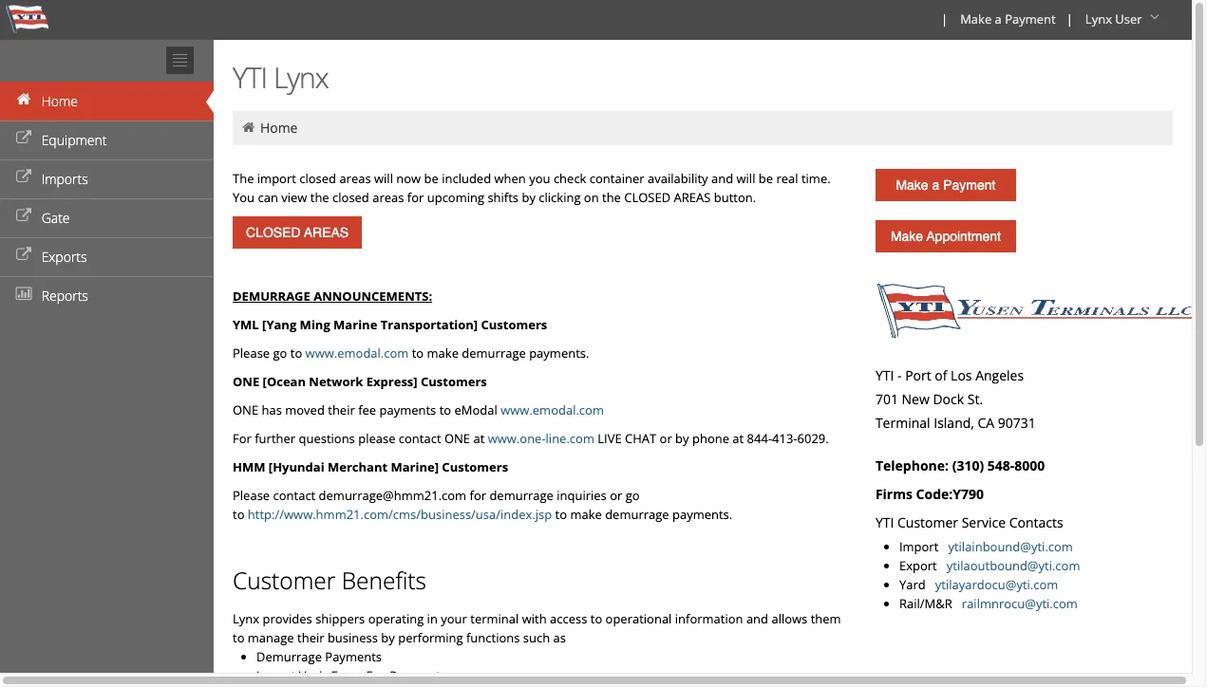 Task type: describe. For each thing, give the bounding box(es) containing it.
1 horizontal spatial payments.
[[672, 506, 732, 523]]

container
[[590, 170, 644, 187]]

information
[[675, 611, 743, 628]]

to up [ocean at the bottom left of the page
[[290, 345, 302, 362]]

import inside the yti customer service contacts import ytilainbound@yti.com export ytilaoutbound@yti.com yard ytilayardocu@yti.com rail/m&r railmnrocu@yti.com
[[899, 538, 939, 556]]

demurrage inside please contact demurrage@hmm21.com for demurrage inquiries or go to
[[489, 487, 554, 504]]

yml
[[233, 316, 259, 333]]

merchant
[[328, 459, 388, 476]]

home image
[[240, 121, 257, 134]]

0 vertical spatial payments.
[[529, 345, 589, 362]]

firms
[[875, 485, 913, 503]]

1 horizontal spatial home link
[[260, 119, 298, 137]]

[ocean
[[263, 373, 306, 390]]

reports
[[41, 287, 88, 305]]

http://www.hmm21.com/cms/business/usa/index.jsp link
[[248, 506, 552, 523]]

external link image for imports
[[14, 171, 33, 184]]

railmnrocu@yti.com
[[962, 595, 1078, 613]]

home image
[[14, 93, 33, 106]]

contacts
[[1009, 514, 1063, 532]]

reports link
[[0, 276, 214, 315]]

contact inside please contact demurrage@hmm21.com for demurrage inquiries or go to
[[273, 487, 316, 504]]

413-
[[772, 430, 797, 447]]

los
[[951, 367, 972, 385]]

ytilaoutbound@yti.com
[[947, 557, 1080, 575]]

angeles
[[975, 367, 1024, 385]]

ytilainbound@yti.com
[[948, 538, 1073, 556]]

payments
[[379, 402, 436, 419]]

701
[[875, 390, 898, 408]]

0 vertical spatial www.emodal.com
[[305, 345, 409, 362]]

hmm [hyundai merchant marine] customers
[[233, 459, 508, 476]]

moved
[[285, 402, 325, 419]]

upcoming
[[427, 189, 484, 206]]

bar chart image
[[14, 288, 33, 301]]

0 horizontal spatial payments
[[325, 649, 382, 666]]

exam
[[331, 668, 363, 685]]

2 at from the left
[[732, 430, 744, 447]]

1 at from the left
[[473, 430, 485, 447]]

for inside please contact demurrage@hmm21.com for demurrage inquiries or go to
[[470, 487, 486, 504]]

customer inside the yti customer service contacts import ytilainbound@yti.com export ytilaoutbound@yti.com yard ytilayardocu@yti.com rail/m&r railmnrocu@yti.com
[[897, 514, 958, 532]]

operating
[[368, 611, 424, 628]]

real
[[776, 170, 798, 187]]

equipment link
[[0, 121, 214, 160]]

closed
[[624, 189, 671, 206]]

with
[[522, 611, 547, 628]]

and inside the import closed areas will now be included when you check container availability and will be real time. you can view the closed areas for upcoming shifts by clicking on the closed areas button.
[[711, 170, 733, 187]]

1 horizontal spatial make
[[570, 506, 602, 523]]

1 horizontal spatial contact
[[399, 430, 441, 447]]

live
[[598, 430, 622, 447]]

0 vertical spatial make a payment link
[[952, 0, 1062, 40]]

import inside lynx provides shippers operating in your terminal with access to operational information and allows them to manage their business by performing functions such as demurrage payments import vacis exam fee payments
[[256, 668, 296, 685]]

1 | from the left
[[941, 10, 948, 28]]

your
[[441, 611, 467, 628]]

0 horizontal spatial home link
[[0, 82, 214, 121]]

exports
[[41, 248, 87, 266]]

operational
[[605, 611, 672, 628]]

you
[[233, 189, 255, 206]]

1 will from the left
[[374, 170, 393, 187]]

benefits
[[342, 565, 426, 596]]

1 vertical spatial make a payment link
[[875, 169, 1016, 201]]

0 horizontal spatial payment
[[943, 178, 996, 193]]

please
[[358, 430, 395, 447]]

marine]
[[391, 459, 439, 476]]

vacis
[[299, 668, 328, 685]]

and inside lynx provides shippers operating in your terminal with access to operational information and allows them to manage their business by performing functions such as demurrage payments import vacis exam fee payments
[[746, 611, 768, 628]]

emodal
[[454, 402, 497, 419]]

0 horizontal spatial customer
[[233, 565, 335, 596]]

1 horizontal spatial payment
[[1005, 10, 1056, 28]]

0 vertical spatial a
[[995, 10, 1002, 28]]

yml [yang ming marine transportation] customers
[[233, 316, 547, 333]]

firms code:y790
[[875, 485, 984, 503]]

1 vertical spatial a
[[932, 178, 939, 193]]

www.emodal.com link for one has moved their fee payments to emodal www.emodal.com
[[501, 402, 604, 419]]

imports link
[[0, 160, 214, 198]]

2 | from the left
[[1066, 10, 1073, 28]]

check
[[554, 170, 586, 187]]

1 vertical spatial www.emodal.com
[[501, 402, 604, 419]]

demurrage
[[233, 288, 310, 305]]

2 vertical spatial demurrage
[[605, 506, 669, 523]]

demurrage announcements:
[[233, 288, 432, 305]]

express]
[[366, 373, 417, 390]]

0 vertical spatial make
[[960, 10, 992, 28]]

please for please go to www.emodal.com to make demurrage payments.
[[233, 345, 270, 362]]

areas
[[674, 189, 711, 206]]

please go to www.emodal.com to make demurrage payments.
[[233, 345, 589, 362]]

yti lynx
[[233, 58, 328, 97]]

2 horizontal spatial by
[[675, 430, 689, 447]]

clicking
[[539, 189, 581, 206]]

0 vertical spatial closed
[[299, 170, 336, 187]]

2 will from the left
[[736, 170, 755, 187]]

yti for yti lynx
[[233, 58, 267, 97]]

can
[[258, 189, 278, 206]]

on
[[584, 189, 599, 206]]

customers for one [ocean network express] customers
[[421, 373, 487, 390]]

1 vertical spatial payments
[[389, 668, 446, 685]]

1 vertical spatial closed
[[332, 189, 369, 206]]

telephone: (310) 548-8000
[[875, 457, 1045, 475]]

marine
[[333, 316, 377, 333]]

yti for yti customer service contacts import ytilainbound@yti.com export ytilaoutbound@yti.com yard ytilayardocu@yti.com rail/m&r railmnrocu@yti.com
[[875, 514, 894, 532]]

equipment
[[41, 131, 107, 149]]

the
[[233, 170, 254, 187]]

export
[[899, 557, 937, 575]]

(310)
[[952, 457, 984, 475]]

phone
[[692, 430, 729, 447]]

rail/m&r
[[899, 595, 952, 613]]

-
[[897, 367, 902, 385]]

new
[[902, 390, 930, 408]]

lynx for provides
[[233, 611, 259, 628]]

1 horizontal spatial their
[[328, 402, 355, 419]]

network
[[309, 373, 363, 390]]

customer benefits
[[233, 565, 426, 596]]

2 vertical spatial one
[[444, 430, 470, 447]]

customers for hmm [hyundai merchant marine] customers
[[442, 459, 508, 476]]

code:y790
[[916, 485, 984, 503]]

make appointment
[[891, 229, 1001, 244]]

please for please contact demurrage@hmm21.com for demurrage inquiries or go to
[[233, 487, 270, 504]]

www.emodal.com link for to make demurrage payments.
[[305, 345, 409, 362]]

ytilayardocu@yti.com link
[[935, 576, 1058, 594]]

lynx user
[[1085, 10, 1142, 28]]

fee
[[366, 668, 386, 685]]

to down inquiries
[[555, 506, 567, 523]]

island,
[[934, 414, 974, 432]]

lynx user link
[[1077, 0, 1171, 40]]

shifts
[[488, 189, 519, 206]]

hmm
[[233, 459, 265, 476]]

make for make appointment "link"
[[891, 229, 923, 244]]



Task type: locate. For each thing, give the bounding box(es) containing it.
ca
[[978, 414, 994, 432]]

1 horizontal spatial a
[[995, 10, 1002, 28]]

line.com
[[546, 430, 594, 447]]

0 vertical spatial payment
[[1005, 10, 1056, 28]]

0 horizontal spatial the
[[310, 189, 329, 206]]

1 horizontal spatial by
[[522, 189, 536, 206]]

0 vertical spatial make
[[427, 345, 459, 362]]

make
[[427, 345, 459, 362], [570, 506, 602, 523]]

to left emodal
[[439, 402, 451, 419]]

0 horizontal spatial lynx
[[233, 611, 259, 628]]

please inside please contact demurrage@hmm21.com for demurrage inquiries or go to
[[233, 487, 270, 504]]

0 horizontal spatial and
[[711, 170, 733, 187]]

areas down 'now'
[[372, 189, 404, 206]]

or inside please contact demurrage@hmm21.com for demurrage inquiries or go to
[[610, 487, 622, 504]]

external link image left imports
[[14, 171, 33, 184]]

1 vertical spatial customer
[[233, 565, 335, 596]]

2 the from the left
[[602, 189, 621, 206]]

1 vertical spatial for
[[470, 487, 486, 504]]

make for the bottommost "make a payment" link
[[896, 178, 928, 193]]

1 please from the top
[[233, 345, 270, 362]]

st.
[[967, 390, 983, 408]]

service
[[962, 514, 1006, 532]]

closed right view
[[332, 189, 369, 206]]

0 horizontal spatial home
[[41, 92, 78, 110]]

import down demurrage
[[256, 668, 296, 685]]

lynx inside lynx provides shippers operating in your terminal with access to operational information and allows them to manage their business by performing functions such as demurrage payments import vacis exam fee payments
[[233, 611, 259, 628]]

external link image inside equipment link
[[14, 132, 33, 145]]

1 horizontal spatial lynx
[[273, 58, 328, 97]]

demurrage@hmm21.com
[[319, 487, 466, 504]]

terminal
[[875, 414, 930, 432]]

to
[[290, 345, 302, 362], [412, 345, 424, 362], [439, 402, 451, 419], [233, 506, 244, 523], [555, 506, 567, 523], [590, 611, 602, 628], [233, 630, 244, 647]]

be right 'now'
[[424, 170, 439, 187]]

ming
[[300, 316, 330, 333]]

at left 844- on the bottom right of page
[[732, 430, 744, 447]]

and left allows
[[746, 611, 768, 628]]

by
[[522, 189, 536, 206], [675, 430, 689, 447], [381, 630, 395, 647]]

terminal
[[470, 611, 519, 628]]

customer up provides
[[233, 565, 335, 596]]

to inside please contact demurrage@hmm21.com for demurrage inquiries or go to
[[233, 506, 244, 523]]

None submit
[[233, 217, 362, 249]]

make a payment link
[[952, 0, 1062, 40], [875, 169, 1016, 201]]

go
[[273, 345, 287, 362], [626, 487, 640, 504]]

their
[[328, 402, 355, 419], [297, 630, 324, 647]]

when
[[494, 170, 526, 187]]

0 vertical spatial import
[[899, 538, 939, 556]]

by left the phone
[[675, 430, 689, 447]]

to down hmm
[[233, 506, 244, 523]]

included
[[442, 170, 491, 187]]

payments down business
[[325, 649, 382, 666]]

1 vertical spatial yti
[[875, 367, 894, 385]]

go right inquiries
[[626, 487, 640, 504]]

performing
[[398, 630, 463, 647]]

one down emodal
[[444, 430, 470, 447]]

1 vertical spatial go
[[626, 487, 640, 504]]

external link image for gate
[[14, 210, 33, 223]]

by down operating on the bottom left of page
[[381, 630, 395, 647]]

0 horizontal spatial at
[[473, 430, 485, 447]]

go inside please contact demurrage@hmm21.com for demurrage inquiries or go to
[[626, 487, 640, 504]]

0 vertical spatial customers
[[481, 316, 547, 333]]

for down 'now'
[[407, 189, 424, 206]]

home right home image
[[260, 119, 298, 137]]

1 vertical spatial or
[[610, 487, 622, 504]]

time.
[[801, 170, 831, 187]]

to right access
[[590, 611, 602, 628]]

at down emodal
[[473, 430, 485, 447]]

one left the 'has'
[[233, 402, 258, 419]]

inquiries
[[557, 487, 607, 504]]

and up "button."
[[711, 170, 733, 187]]

1 horizontal spatial www.emodal.com link
[[501, 402, 604, 419]]

0 vertical spatial areas
[[339, 170, 371, 187]]

for
[[407, 189, 424, 206], [470, 487, 486, 504]]

1 the from the left
[[310, 189, 329, 206]]

1 horizontal spatial and
[[746, 611, 768, 628]]

payment
[[1005, 10, 1056, 28], [943, 178, 996, 193]]

will up "button."
[[736, 170, 755, 187]]

0 horizontal spatial or
[[610, 487, 622, 504]]

payments. down the phone
[[672, 506, 732, 523]]

by inside lynx provides shippers operating in your terminal with access to operational information and allows them to manage their business by performing functions such as demurrage payments import vacis exam fee payments
[[381, 630, 395, 647]]

0 vertical spatial lynx
[[1085, 10, 1112, 28]]

such
[[523, 630, 550, 647]]

please down yml
[[233, 345, 270, 362]]

functions
[[466, 630, 520, 647]]

http://www.hmm21.com/cms/business/usa/index.jsp to make demurrage payments.
[[248, 506, 732, 523]]

one for one has moved their fee payments to emodal www.emodal.com
[[233, 402, 258, 419]]

0 horizontal spatial for
[[407, 189, 424, 206]]

access
[[550, 611, 587, 628]]

yti inside yti - port of los angeles 701 new dock st. terminal island, ca 90731
[[875, 367, 894, 385]]

their left fee
[[328, 402, 355, 419]]

port
[[905, 367, 931, 385]]

chat
[[625, 430, 656, 447]]

external link image
[[14, 132, 33, 145], [14, 171, 33, 184], [14, 210, 33, 223], [14, 249, 33, 262]]

angle down image
[[1145, 10, 1164, 24]]

make
[[960, 10, 992, 28], [896, 178, 928, 193], [891, 229, 923, 244]]

payments down performing
[[389, 668, 446, 685]]

payments.
[[529, 345, 589, 362], [672, 506, 732, 523]]

0 vertical spatial home
[[41, 92, 78, 110]]

will left 'now'
[[374, 170, 393, 187]]

1 horizontal spatial the
[[602, 189, 621, 206]]

the
[[310, 189, 329, 206], [602, 189, 621, 206]]

user
[[1115, 10, 1142, 28]]

1 vertical spatial payments.
[[672, 506, 732, 523]]

external link image inside exports link
[[14, 249, 33, 262]]

0 vertical spatial yti
[[233, 58, 267, 97]]

customers up http://www.hmm21.com/cms/business/usa/index.jsp to make demurrage payments.
[[442, 459, 508, 476]]

lynx
[[1085, 10, 1112, 28], [273, 58, 328, 97], [233, 611, 259, 628]]

demurrage
[[256, 649, 322, 666]]

1 horizontal spatial at
[[732, 430, 744, 447]]

0 horizontal spatial a
[[932, 178, 939, 193]]

will
[[374, 170, 393, 187], [736, 170, 755, 187]]

2 vertical spatial by
[[381, 630, 395, 647]]

1 vertical spatial make
[[570, 506, 602, 523]]

1 vertical spatial www.emodal.com link
[[501, 402, 604, 419]]

questions
[[299, 430, 355, 447]]

external link image for exports
[[14, 249, 33, 262]]

1 vertical spatial their
[[297, 630, 324, 647]]

be left the real
[[759, 170, 773, 187]]

demurrage down inquiries
[[605, 506, 669, 523]]

or right inquiries
[[610, 487, 622, 504]]

1 vertical spatial by
[[675, 430, 689, 447]]

external link image inside gate link
[[14, 210, 33, 223]]

payment up appointment
[[943, 178, 996, 193]]

now
[[396, 170, 421, 187]]

0 vertical spatial www.emodal.com link
[[305, 345, 409, 362]]

1 vertical spatial one
[[233, 402, 258, 419]]

yti up home image
[[233, 58, 267, 97]]

yti inside the yti customer service contacts import ytilainbound@yti.com export ytilaoutbound@yti.com yard ytilayardocu@yti.com rail/m&r railmnrocu@yti.com
[[875, 514, 894, 532]]

0 vertical spatial contact
[[399, 430, 441, 447]]

external link image inside imports link
[[14, 171, 33, 184]]

please down hmm
[[233, 487, 270, 504]]

6029.
[[797, 430, 829, 447]]

customers
[[481, 316, 547, 333], [421, 373, 487, 390], [442, 459, 508, 476]]

|
[[941, 10, 948, 28], [1066, 10, 1073, 28]]

1 horizontal spatial payments
[[389, 668, 446, 685]]

www.emodal.com down marine
[[305, 345, 409, 362]]

fee
[[358, 402, 376, 419]]

1 vertical spatial payment
[[943, 178, 996, 193]]

1 vertical spatial home
[[260, 119, 298, 137]]

1 horizontal spatial will
[[736, 170, 755, 187]]

contact down [hyundai
[[273, 487, 316, 504]]

2 external link image from the top
[[14, 171, 33, 184]]

2 vertical spatial customers
[[442, 459, 508, 476]]

for inside the import closed areas will now be included when you check container availability and will be real time. you can view the closed areas for upcoming shifts by clicking on the closed areas button.
[[407, 189, 424, 206]]

www.one-
[[488, 430, 546, 447]]

external link image for equipment
[[14, 132, 33, 145]]

one for one [ocean network express] customers
[[233, 373, 259, 390]]

make down transportation]
[[427, 345, 459, 362]]

0 vertical spatial their
[[328, 402, 355, 419]]

2 be from the left
[[759, 170, 773, 187]]

customers up emodal
[[421, 373, 487, 390]]

external link image up bar chart image
[[14, 249, 33, 262]]

90731
[[998, 414, 1036, 432]]

make down inquiries
[[570, 506, 602, 523]]

for up http://www.hmm21.com/cms/business/usa/index.jsp to make demurrage payments.
[[470, 487, 486, 504]]

1 horizontal spatial |
[[1066, 10, 1073, 28]]

yti - port of los angeles 701 new dock st. terminal island, ca 90731
[[875, 367, 1036, 432]]

for
[[233, 430, 252, 447]]

or right chat
[[660, 430, 672, 447]]

0 horizontal spatial make
[[427, 345, 459, 362]]

one left [ocean at the bottom left of the page
[[233, 373, 259, 390]]

1 horizontal spatial import
[[899, 538, 939, 556]]

to down transportation]
[[412, 345, 424, 362]]

1 vertical spatial contact
[[273, 487, 316, 504]]

1 vertical spatial make
[[896, 178, 928, 193]]

www.emodal.com up www.one-line.com link
[[501, 402, 604, 419]]

the down container
[[602, 189, 621, 206]]

home link right home image
[[260, 119, 298, 137]]

0 horizontal spatial www.emodal.com
[[305, 345, 409, 362]]

or
[[660, 430, 672, 447], [610, 487, 622, 504]]

announcements:
[[314, 288, 432, 305]]

them
[[811, 611, 841, 628]]

areas left 'now'
[[339, 170, 371, 187]]

manage
[[248, 630, 294, 647]]

1 vertical spatial demurrage
[[489, 487, 554, 504]]

payment left lynx user
[[1005, 10, 1056, 28]]

1 vertical spatial areas
[[372, 189, 404, 206]]

www.emodal.com link up www.one-line.com link
[[501, 402, 604, 419]]

their up demurrage
[[297, 630, 324, 647]]

0 vertical spatial or
[[660, 430, 672, 447]]

yti
[[233, 58, 267, 97], [875, 367, 894, 385], [875, 514, 894, 532]]

3 external link image from the top
[[14, 210, 33, 223]]

0 vertical spatial one
[[233, 373, 259, 390]]

0 vertical spatial and
[[711, 170, 733, 187]]

appointment
[[927, 229, 1001, 244]]

0 horizontal spatial go
[[273, 345, 287, 362]]

0 vertical spatial by
[[522, 189, 536, 206]]

0 horizontal spatial their
[[297, 630, 324, 647]]

shippers
[[315, 611, 365, 628]]

lynx for user
[[1085, 10, 1112, 28]]

closed up view
[[299, 170, 336, 187]]

to left manage
[[233, 630, 244, 647]]

gate link
[[0, 198, 214, 237]]

0 vertical spatial for
[[407, 189, 424, 206]]

the right view
[[310, 189, 329, 206]]

1 horizontal spatial be
[[759, 170, 773, 187]]

2 please from the top
[[233, 487, 270, 504]]

the import closed areas will now be included when you check container availability and will be real time. you can view the closed areas for upcoming shifts by clicking on the closed areas button.
[[233, 170, 831, 206]]

telephone:
[[875, 457, 949, 475]]

allows
[[771, 611, 807, 628]]

demurrage up http://www.hmm21.com/cms/business/usa/index.jsp to make demurrage payments.
[[489, 487, 554, 504]]

0 vertical spatial demurrage
[[462, 345, 526, 362]]

1 horizontal spatial areas
[[372, 189, 404, 206]]

0 vertical spatial make a payment
[[960, 10, 1056, 28]]

1 horizontal spatial or
[[660, 430, 672, 447]]

1 horizontal spatial go
[[626, 487, 640, 504]]

home link up the equipment
[[0, 82, 214, 121]]

of
[[935, 367, 947, 385]]

has
[[262, 402, 282, 419]]

demurrage up emodal
[[462, 345, 526, 362]]

their inside lynx provides shippers operating in your terminal with access to operational information and allows them to manage their business by performing functions such as demurrage payments import vacis exam fee payments
[[297, 630, 324, 647]]

[yang
[[262, 316, 297, 333]]

be
[[424, 170, 439, 187], [759, 170, 773, 187]]

contact down 'one has moved their fee payments to emodal www.emodal.com'
[[399, 430, 441, 447]]

customers right transportation]
[[481, 316, 547, 333]]

www.one-line.com link
[[488, 430, 594, 447]]

go down "[yang"
[[273, 345, 287, 362]]

0 horizontal spatial areas
[[339, 170, 371, 187]]

0 vertical spatial go
[[273, 345, 287, 362]]

by down you
[[522, 189, 536, 206]]

1 be from the left
[[424, 170, 439, 187]]

1 vertical spatial customers
[[421, 373, 487, 390]]

1 vertical spatial import
[[256, 668, 296, 685]]

2 vertical spatial yti
[[875, 514, 894, 532]]

1 horizontal spatial customer
[[897, 514, 958, 532]]

1 vertical spatial please
[[233, 487, 270, 504]]

1 vertical spatial and
[[746, 611, 768, 628]]

button.
[[714, 189, 756, 206]]

home right home icon on the top of page
[[41, 92, 78, 110]]

customer down firms code:y790
[[897, 514, 958, 532]]

1 horizontal spatial home
[[260, 119, 298, 137]]

yti left -
[[875, 367, 894, 385]]

one
[[233, 373, 259, 390], [233, 402, 258, 419], [444, 430, 470, 447]]

further
[[255, 430, 295, 447]]

0 horizontal spatial www.emodal.com link
[[305, 345, 409, 362]]

0 vertical spatial please
[[233, 345, 270, 362]]

yti down firms
[[875, 514, 894, 532]]

exports link
[[0, 237, 214, 276]]

0 horizontal spatial import
[[256, 668, 296, 685]]

2 horizontal spatial lynx
[[1085, 10, 1112, 28]]

4 external link image from the top
[[14, 249, 33, 262]]

0 horizontal spatial contact
[[273, 487, 316, 504]]

ytilayardocu@yti.com
[[935, 576, 1058, 594]]

payments. up the line.com
[[529, 345, 589, 362]]

external link image down home icon on the top of page
[[14, 132, 33, 145]]

0 horizontal spatial payments.
[[529, 345, 589, 362]]

yti for yti - port of los angeles 701 new dock st. terminal island, ca 90731
[[875, 367, 894, 385]]

1 vertical spatial lynx
[[273, 58, 328, 97]]

import
[[257, 170, 296, 187]]

gate
[[41, 209, 70, 227]]

lynx provides shippers operating in your terminal with access to operational information and allows them to manage their business by performing functions such as demurrage payments import vacis exam fee payments
[[233, 611, 841, 685]]

0 horizontal spatial be
[[424, 170, 439, 187]]

by inside the import closed areas will now be included when you check container availability and will be real time. you can view the closed areas for upcoming shifts by clicking on the closed areas button.
[[522, 189, 536, 206]]

www.emodal.com link down marine
[[305, 345, 409, 362]]

business
[[328, 630, 378, 647]]

1 vertical spatial make a payment
[[896, 178, 996, 193]]

import up 'export'
[[899, 538, 939, 556]]

external link image left gate
[[14, 210, 33, 223]]

8000
[[1014, 457, 1045, 475]]

1 horizontal spatial for
[[470, 487, 486, 504]]

make inside make appointment "link"
[[891, 229, 923, 244]]

1 external link image from the top
[[14, 132, 33, 145]]



Task type: vqa. For each thing, say whether or not it's contained in the screenshot.


